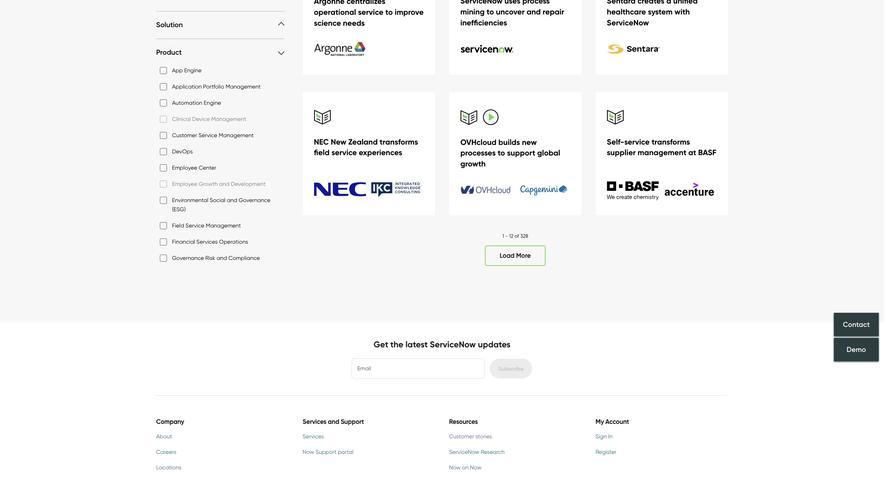 Task type: describe. For each thing, give the bounding box(es) containing it.
Email text field
[[352, 359, 485, 379]]

application portfolio management option
[[160, 83, 167, 90]]

latest
[[406, 340, 428, 350]]

customer stories link
[[450, 433, 579, 442]]

field
[[172, 222, 184, 229]]

repair
[[543, 7, 565, 17]]

governance risk and compliance option
[[160, 255, 167, 262]]

1 nec new zealand image from the left
[[369, 179, 421, 201]]

and for governance
[[227, 197, 237, 204]]

1
[[503, 233, 505, 239]]

unified
[[674, 0, 698, 6]]

clinical device management
[[172, 116, 247, 122]]

argonne
[[314, 0, 345, 6]]

global
[[538, 148, 561, 158]]

compliance
[[229, 255, 260, 262]]

science
[[314, 18, 341, 28]]

get the latest servicenow updates
[[374, 340, 511, 350]]

service for field
[[186, 222, 205, 229]]

devops option
[[160, 148, 167, 155]]

new
[[331, 137, 347, 147]]

careers link
[[156, 449, 286, 457]]

argonne – servicenow image
[[314, 38, 367, 60]]

financial
[[172, 239, 195, 245]]

zealand
[[349, 137, 378, 147]]

financial services operations option
[[160, 239, 167, 246]]

engine for app engine
[[184, 67, 202, 74]]

product
[[156, 48, 182, 56]]

management for field service management
[[206, 222, 241, 229]]

now for now support portal
[[303, 449, 314, 456]]

centralizes
[[347, 0, 386, 6]]

healthcare
[[607, 7, 647, 17]]

of
[[515, 233, 520, 239]]

clinical device management option
[[160, 116, 167, 123]]

servicenow inside sentara creates a unified healthcare system with servicenow
[[607, 18, 650, 27]]

mining
[[461, 7, 485, 17]]

engine for automation engine
[[204, 99, 221, 106]]

with
[[675, 7, 691, 17]]

employee center
[[172, 164, 217, 171]]

app engine option
[[160, 67, 167, 74]]

to for processes
[[498, 148, 506, 158]]

account
[[606, 418, 630, 426]]

automation engine
[[172, 99, 221, 106]]

328
[[521, 233, 529, 239]]

and up now support portal
[[328, 418, 340, 426]]

1 ovhcloud – servicenow image from the left
[[461, 179, 513, 201]]

basf
[[699, 148, 717, 158]]

self-service transforms supplier management at basf
[[607, 137, 717, 158]]

load
[[500, 252, 515, 260]]

and for development
[[219, 181, 230, 187]]

subscribe
[[499, 366, 524, 373]]

0 horizontal spatial governance
[[172, 255, 204, 262]]

services for services
[[303, 434, 324, 440]]

servicenow uses process mining to uncover and repair inefficiencies
[[461, 0, 565, 27]]

go to servicenow account image
[[723, 10, 732, 19]]

management
[[638, 148, 687, 158]]

more
[[517, 252, 531, 260]]

register link
[[596, 449, 726, 457]]

sign
[[596, 434, 607, 440]]

now for now on now
[[450, 465, 461, 472]]

improve
[[395, 7, 424, 17]]

servicenow inside 'link'
[[450, 449, 480, 456]]

sentara healthcare image
[[607, 38, 660, 60]]

customer service management option
[[160, 132, 167, 139]]

portfolio
[[203, 83, 224, 90]]

register
[[596, 449, 617, 456]]

field
[[314, 148, 330, 158]]

subscribe button
[[490, 359, 533, 379]]

servicenow inside servicenow uses process mining to uncover and repair inefficiencies
[[461, 0, 503, 6]]

servicenow research
[[450, 449, 505, 456]]

2 nec new zealand image from the left
[[314, 179, 366, 201]]

employee for employee center
[[172, 164, 197, 171]]

field service management
[[172, 222, 241, 229]]

company
[[156, 418, 184, 426]]

self-
[[607, 137, 625, 147]]

processes
[[461, 148, 496, 158]]

operations
[[219, 239, 248, 245]]

and inside servicenow uses process mining to uncover and repair inefficiencies
[[527, 7, 541, 17]]

governance inside the environmental social and governance (esg)
[[239, 197, 271, 204]]

on
[[462, 465, 469, 472]]

employee center option
[[160, 164, 167, 171]]

at
[[689, 148, 697, 158]]

center
[[199, 164, 217, 171]]

in
[[609, 434, 613, 440]]

now support portal
[[303, 449, 354, 456]]



Task type: locate. For each thing, give the bounding box(es) containing it.
1 horizontal spatial service
[[358, 7, 384, 17]]

to up inefficiencies in the right of the page
[[487, 7, 494, 17]]

risk
[[206, 255, 215, 262]]

and
[[527, 7, 541, 17], [219, 181, 230, 187], [227, 197, 237, 204], [217, 255, 227, 262], [328, 418, 340, 426]]

now on now
[[450, 465, 482, 472]]

automation engine option
[[160, 99, 167, 106]]

builds
[[499, 138, 521, 147]]

1 vertical spatial customer
[[450, 434, 475, 440]]

engine right app
[[184, 67, 202, 74]]

service
[[199, 132, 218, 139], [186, 222, 205, 229]]

resources
[[450, 418, 478, 426]]

to left improve
[[386, 7, 393, 17]]

0 vertical spatial employee
[[172, 164, 197, 171]]

0 horizontal spatial service
[[332, 148, 357, 158]]

employee growth and development
[[172, 181, 266, 187]]

service up supplier in the right top of the page
[[625, 137, 650, 147]]

to for service
[[386, 7, 393, 17]]

customer for customer service management
[[172, 132, 197, 139]]

needs
[[343, 18, 365, 28]]

sign in
[[596, 434, 613, 440]]

creates
[[638, 0, 665, 6]]

2 horizontal spatial now
[[470, 465, 482, 472]]

1 vertical spatial services
[[303, 418, 327, 426]]

governance risk and compliance
[[172, 255, 260, 262]]

management for clinical device management
[[211, 116, 247, 122]]

support up the services link
[[341, 418, 364, 426]]

0 horizontal spatial engine
[[184, 67, 202, 74]]

uses
[[505, 0, 521, 6]]

solution button
[[156, 20, 285, 29]]

and right risk
[[217, 255, 227, 262]]

system
[[649, 7, 673, 17]]

now
[[303, 449, 314, 456], [450, 465, 461, 472], [470, 465, 482, 472]]

growth
[[461, 159, 486, 169]]

my account
[[596, 418, 630, 426]]

operational
[[314, 7, 356, 17]]

environmental social and governance (esg)
[[172, 197, 271, 213]]

1 horizontal spatial engine
[[204, 99, 221, 106]]

engine down portfolio
[[204, 99, 221, 106]]

customer down "resources"
[[450, 434, 475, 440]]

services link
[[303, 433, 433, 442]]

to inside 'ovhcloud builds new processes to support global growth'
[[498, 148, 506, 158]]

services
[[197, 239, 218, 245], [303, 418, 327, 426], [303, 434, 324, 440]]

ovhcloud – servicenow image
[[461, 179, 513, 201], [516, 179, 568, 201]]

service down clinical device management
[[199, 132, 218, 139]]

employee down devops
[[172, 164, 197, 171]]

app
[[172, 67, 183, 74]]

management up operations
[[206, 222, 241, 229]]

customer service management
[[172, 132, 254, 139]]

0 vertical spatial engine
[[184, 67, 202, 74]]

argonne centralizes operational service to improve science needs
[[314, 0, 424, 28]]

0 vertical spatial service
[[358, 7, 384, 17]]

0 horizontal spatial to
[[386, 7, 393, 17]]

development
[[231, 181, 266, 187]]

and right social
[[227, 197, 237, 204]]

2 vertical spatial service
[[332, 148, 357, 158]]

1 horizontal spatial to
[[487, 7, 494, 17]]

1 vertical spatial engine
[[204, 99, 221, 106]]

employee for employee growth and development
[[172, 181, 197, 187]]

management for customer service management
[[219, 132, 254, 139]]

supplier
[[607, 148, 636, 158]]

2 ovhcloud – servicenow image from the left
[[516, 179, 568, 201]]

devops
[[172, 148, 193, 155]]

nec new zealand image
[[369, 179, 421, 201], [314, 179, 366, 201]]

service for customer
[[199, 132, 218, 139]]

support
[[341, 418, 364, 426], [316, 449, 337, 456]]

2 basf – servicenow – customer story image from the left
[[662, 179, 714, 201]]

device
[[192, 116, 210, 122]]

management up customer service management
[[211, 116, 247, 122]]

0 vertical spatial customer
[[172, 132, 197, 139]]

1 horizontal spatial ovhcloud – servicenow image
[[516, 179, 568, 201]]

and inside the environmental social and governance (esg)
[[227, 197, 237, 204]]

service right "field" at the left top of the page
[[186, 222, 205, 229]]

get
[[374, 340, 389, 350]]

0 vertical spatial governance
[[239, 197, 271, 204]]

sentara creates a unified healthcare system with servicenow
[[607, 0, 698, 27]]

now on now process optimization image
[[461, 38, 514, 60]]

to down builds
[[498, 148, 506, 158]]

nec
[[314, 137, 329, 147]]

1 vertical spatial employee
[[172, 181, 197, 187]]

solution
[[156, 20, 183, 29]]

to inside argonne centralizes operational service to improve science needs
[[386, 7, 393, 17]]

-
[[506, 233, 508, 239]]

1 horizontal spatial nec new zealand image
[[369, 179, 421, 201]]

service down 'centralizes'
[[358, 7, 384, 17]]

12
[[510, 233, 514, 239]]

management for application portfolio management
[[226, 83, 261, 90]]

a
[[667, 0, 672, 6]]

research
[[481, 449, 505, 456]]

2 employee from the top
[[172, 181, 197, 187]]

2 transforms from the left
[[652, 137, 691, 147]]

service inside argonne centralizes operational service to improve science needs
[[358, 7, 384, 17]]

services for services and support
[[303, 418, 327, 426]]

to inside servicenow uses process mining to uncover and repair inefficiencies
[[487, 7, 494, 17]]

stories
[[476, 434, 493, 440]]

1 horizontal spatial basf – servicenow – customer story image
[[662, 179, 714, 201]]

automation
[[172, 99, 203, 106]]

locations link
[[156, 464, 286, 473]]

my
[[596, 418, 604, 426]]

1 - 12 of 328
[[503, 233, 529, 239]]

management right portfolio
[[226, 83, 261, 90]]

field service management option
[[160, 222, 167, 229]]

1 vertical spatial governance
[[172, 255, 204, 262]]

0 horizontal spatial customer
[[172, 132, 197, 139]]

about
[[156, 434, 172, 440]]

about link
[[156, 433, 286, 442]]

now support portal link
[[303, 449, 433, 457]]

1 horizontal spatial now
[[450, 465, 461, 472]]

0 horizontal spatial now
[[303, 449, 314, 456]]

application portfolio management
[[172, 83, 261, 90]]

1 horizontal spatial governance
[[239, 197, 271, 204]]

customer for customer stories
[[450, 434, 475, 440]]

uncover
[[496, 7, 525, 17]]

1 horizontal spatial customer
[[450, 434, 475, 440]]

0 vertical spatial support
[[341, 418, 364, 426]]

0 horizontal spatial transforms
[[380, 137, 419, 147]]

employee up 'environmental' on the left of the page
[[172, 181, 197, 187]]

1 vertical spatial service
[[625, 137, 650, 147]]

clinical
[[172, 116, 191, 122]]

customer up devops
[[172, 132, 197, 139]]

load more button
[[485, 246, 546, 266]]

management down clinical device management
[[219, 132, 254, 139]]

ovhcloud
[[461, 138, 497, 147]]

application
[[172, 83, 202, 90]]

customer stories
[[450, 434, 493, 440]]

0 horizontal spatial nec new zealand image
[[314, 179, 366, 201]]

1 vertical spatial support
[[316, 449, 337, 456]]

transforms up experiences
[[380, 137, 419, 147]]

employee
[[172, 164, 197, 171], [172, 181, 197, 187]]

1 horizontal spatial support
[[341, 418, 364, 426]]

and right growth at left top
[[219, 181, 230, 187]]

0 horizontal spatial support
[[316, 449, 337, 456]]

governance down financial
[[172, 255, 204, 262]]

experiences
[[359, 148, 403, 158]]

environmental social and governance (esg) option
[[160, 197, 167, 204]]

updates
[[478, 340, 511, 350]]

sentara
[[607, 0, 636, 6]]

0 horizontal spatial ovhcloud – servicenow image
[[461, 179, 513, 201]]

app engine
[[172, 67, 202, 74]]

support
[[508, 148, 536, 158]]

governance down development
[[239, 197, 271, 204]]

product button
[[156, 47, 285, 57]]

2 horizontal spatial to
[[498, 148, 506, 158]]

service down new at left
[[332, 148, 357, 158]]

service inside self-service transforms supplier management at basf
[[625, 137, 650, 147]]

1 employee from the top
[[172, 164, 197, 171]]

transforms inside self-service transforms supplier management at basf
[[652, 137, 691, 147]]

0 horizontal spatial basf – servicenow – customer story image
[[607, 179, 660, 201]]

employee growth and development option
[[160, 181, 167, 188]]

1 transforms from the left
[[380, 137, 419, 147]]

to for mining
[[487, 7, 494, 17]]

0 vertical spatial service
[[199, 132, 218, 139]]

0 vertical spatial services
[[197, 239, 218, 245]]

ovhcloud builds new processes to support global growth
[[461, 138, 561, 169]]

1 horizontal spatial transforms
[[652, 137, 691, 147]]

basf – servicenow – customer story image
[[607, 179, 660, 201], [662, 179, 714, 201]]

inefficiencies
[[461, 18, 508, 27]]

transforms inside nec new zealand transforms field service experiences
[[380, 137, 419, 147]]

1 basf – servicenow – customer story image from the left
[[607, 179, 660, 201]]

support left portal
[[316, 449, 337, 456]]

transforms up management
[[652, 137, 691, 147]]

new
[[522, 138, 537, 147]]

social
[[210, 197, 226, 204]]

locations
[[156, 465, 181, 472]]

1 vertical spatial service
[[186, 222, 205, 229]]

and down process
[[527, 7, 541, 17]]

2 horizontal spatial service
[[625, 137, 650, 147]]

now on now link
[[450, 464, 579, 473]]

the
[[391, 340, 404, 350]]

and for compliance
[[217, 255, 227, 262]]

2 vertical spatial services
[[303, 434, 324, 440]]

service inside nec new zealand transforms field service experiences
[[332, 148, 357, 158]]

servicenow
[[461, 0, 503, 6], [607, 18, 650, 27], [430, 340, 476, 350], [450, 449, 480, 456]]

portal
[[338, 449, 354, 456]]

services and support
[[303, 418, 364, 426]]

load more
[[500, 252, 531, 260]]



Task type: vqa. For each thing, say whether or not it's contained in the screenshot.
Employee Center Employee
yes



